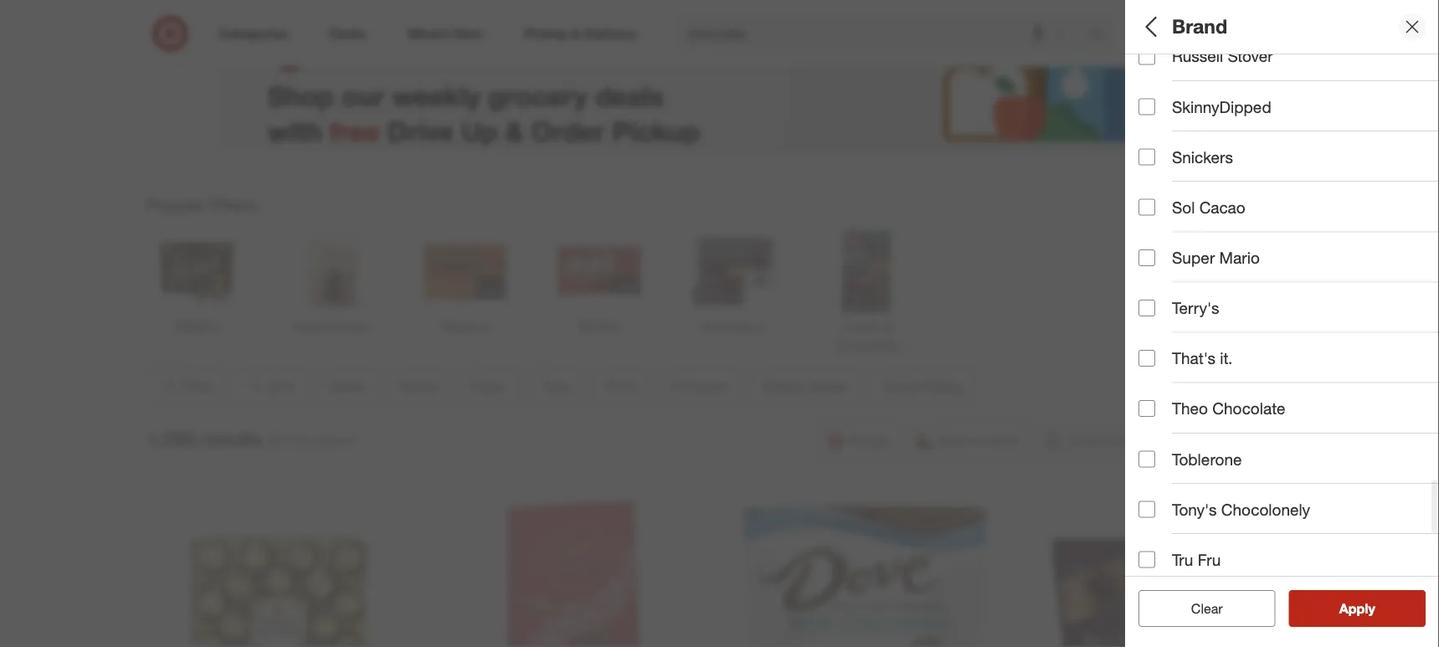 Task type: locate. For each thing, give the bounding box(es) containing it.
3
[[1139, 146, 1146, 161]]

filters
[[1168, 15, 1220, 38]]

Tony's Chocolonely checkbox
[[1139, 501, 1156, 518]]

clear all
[[1183, 601, 1232, 617]]

crunch;
[[1216, 146, 1258, 161]]

brand inside brand dialog
[[1173, 15, 1228, 38]]

tony's
[[1173, 500, 1217, 519]]

needs
[[1199, 423, 1247, 443]]

tony's chocolonely
[[1173, 500, 1311, 519]]

clear for clear
[[1192, 601, 1223, 617]]

results
[[201, 427, 263, 451], [1350, 601, 1393, 617]]

fpo/apo button
[[1139, 523, 1440, 582]]

Terry's checkbox
[[1139, 300, 1156, 317]]

drive
[[387, 115, 454, 147]]

Tru Fru checkbox
[[1139, 552, 1156, 568]]

ghirardelli;
[[1261, 146, 1318, 161]]

stover
[[1228, 47, 1274, 66]]

see results
[[1322, 601, 1393, 617]]

brand for brand
[[1173, 15, 1228, 38]]

snickers
[[1173, 147, 1234, 167]]

pickup
[[612, 115, 700, 147]]

clear inside button
[[1192, 601, 1223, 617]]

&
[[506, 115, 524, 147]]

brand up snickers option
[[1139, 124, 1185, 144]]

◎deals shop our weekly grocery deals with free drive up & order pickup
[[268, 26, 700, 147]]

clear down fru
[[1192, 601, 1223, 617]]

results left for
[[201, 427, 263, 451]]

theo
[[1173, 399, 1209, 418]]

all filters
[[1139, 15, 1220, 38]]

Toblerone checkbox
[[1139, 451, 1156, 468]]

dietary needs
[[1139, 423, 1247, 443]]

brand up russell
[[1173, 15, 1228, 38]]

"chocolate"
[[289, 433, 358, 449]]

see results button
[[1289, 590, 1426, 627]]

results right 'see'
[[1350, 601, 1393, 617]]

type
[[1139, 248, 1174, 267]]

results for see
[[1350, 601, 1393, 617]]

What can we help you find? suggestions appear below search field
[[677, 15, 1094, 52]]

terry's
[[1173, 298, 1220, 318]]

chocolonely
[[1222, 500, 1311, 519]]

mario
[[1220, 248, 1260, 267]]

guest rating button
[[1139, 465, 1440, 523]]

results inside button
[[1350, 601, 1393, 617]]

popular
[[147, 195, 206, 214]]

kinder;
[[1363, 146, 1400, 161]]

brand for brand 3 musketeers; crunch; ghirardelli; kit kat; kinder; lindt
[[1139, 124, 1185, 144]]

free
[[330, 115, 380, 147]]

all
[[1219, 601, 1232, 617]]

brand inside brand 3 musketeers; crunch; ghirardelli; kit kat; kinder; lindt
[[1139, 124, 1185, 144]]

results for 1,090
[[201, 427, 263, 451]]

dietary
[[1139, 423, 1194, 443]]

Snickers checkbox
[[1139, 149, 1156, 165]]

deals button
[[1139, 54, 1440, 113]]

tru fru
[[1173, 550, 1221, 570]]

russell
[[1173, 47, 1224, 66]]

guest rating
[[1139, 482, 1238, 501]]

clear
[[1183, 601, 1215, 617], [1192, 601, 1223, 617]]

0 vertical spatial brand
[[1173, 15, 1228, 38]]

brand 3 musketeers; crunch; ghirardelli; kit kat; kinder; lindt
[[1139, 124, 1430, 161]]

super
[[1173, 248, 1215, 267]]

1 vertical spatial brand
[[1139, 124, 1185, 144]]

clear left all
[[1183, 601, 1215, 617]]

occasion
[[1139, 365, 1210, 384]]

brand dialog
[[1126, 0, 1440, 647]]

price
[[1139, 306, 1178, 325]]

brand
[[1173, 15, 1228, 38], [1139, 124, 1185, 144]]

0 vertical spatial results
[[201, 427, 263, 451]]

deals
[[595, 79, 664, 112]]

clear inside button
[[1183, 601, 1215, 617]]

that's
[[1173, 349, 1216, 368]]

tru
[[1173, 550, 1194, 570]]

clear all button
[[1139, 590, 1276, 627]]

1 vertical spatial results
[[1350, 601, 1393, 617]]

That's it. checkbox
[[1139, 350, 1156, 367]]

1 clear from the left
[[1183, 601, 1215, 617]]

0 horizontal spatial results
[[201, 427, 263, 451]]

1 horizontal spatial results
[[1350, 601, 1393, 617]]

1,090
[[147, 427, 195, 451]]

order
[[531, 115, 605, 147]]

theo chocolate
[[1173, 399, 1286, 418]]

occasion button
[[1139, 348, 1440, 406]]

apply
[[1340, 601, 1376, 617]]

dietary needs button
[[1139, 406, 1440, 465]]

type button
[[1139, 230, 1440, 289]]

chocolate
[[1213, 399, 1286, 418]]

SkinnyDipped checkbox
[[1139, 98, 1156, 115]]

2 clear from the left
[[1192, 601, 1223, 617]]



Task type: vqa. For each thing, say whether or not it's contained in the screenshot.
Russell Stover
yes



Task type: describe. For each thing, give the bounding box(es) containing it.
russell stover
[[1173, 47, 1274, 66]]

weekly
[[392, 79, 481, 112]]

fpo/apo
[[1139, 541, 1211, 560]]

sol
[[1173, 198, 1196, 217]]

that's it.
[[1173, 349, 1233, 368]]

Theo Chocolate checkbox
[[1139, 401, 1156, 417]]

musketeers;
[[1149, 146, 1213, 161]]

toblerone
[[1173, 450, 1242, 469]]

shop
[[268, 79, 334, 112]]

kit
[[1321, 146, 1335, 161]]

Super Mario checkbox
[[1139, 249, 1156, 266]]

filters
[[210, 195, 257, 214]]

popular filters
[[147, 195, 257, 214]]

cacao
[[1200, 198, 1246, 217]]

see
[[1322, 601, 1346, 617]]

sol cacao
[[1173, 198, 1246, 217]]

clear button
[[1139, 590, 1276, 627]]

all filters dialog
[[1126, 0, 1440, 647]]

deals
[[1139, 72, 1182, 91]]

lindt
[[1403, 146, 1430, 161]]

kat;
[[1338, 146, 1359, 161]]

flavor
[[1139, 189, 1185, 208]]

super mario
[[1173, 248, 1260, 267]]

up
[[462, 115, 498, 147]]

guest
[[1139, 482, 1184, 501]]

with
[[268, 115, 322, 147]]

search
[[1083, 27, 1123, 43]]

our
[[342, 79, 385, 112]]

search button
[[1083, 15, 1123, 55]]

rating
[[1188, 482, 1238, 501]]

for
[[270, 433, 285, 449]]

Russell Stover checkbox
[[1139, 48, 1156, 65]]

1,090 results for "chocolate"
[[147, 427, 358, 451]]

Sol Cacao checkbox
[[1139, 199, 1156, 216]]

flavor button
[[1139, 172, 1440, 230]]

clear for clear all
[[1183, 601, 1215, 617]]

price button
[[1139, 289, 1440, 348]]

apply button
[[1289, 590, 1426, 627]]

grocery
[[488, 79, 588, 112]]

all
[[1139, 15, 1162, 38]]

it.
[[1221, 349, 1233, 368]]

fru
[[1198, 550, 1221, 570]]

skinnydipped
[[1173, 97, 1272, 116]]

◎deals
[[268, 26, 409, 73]]



